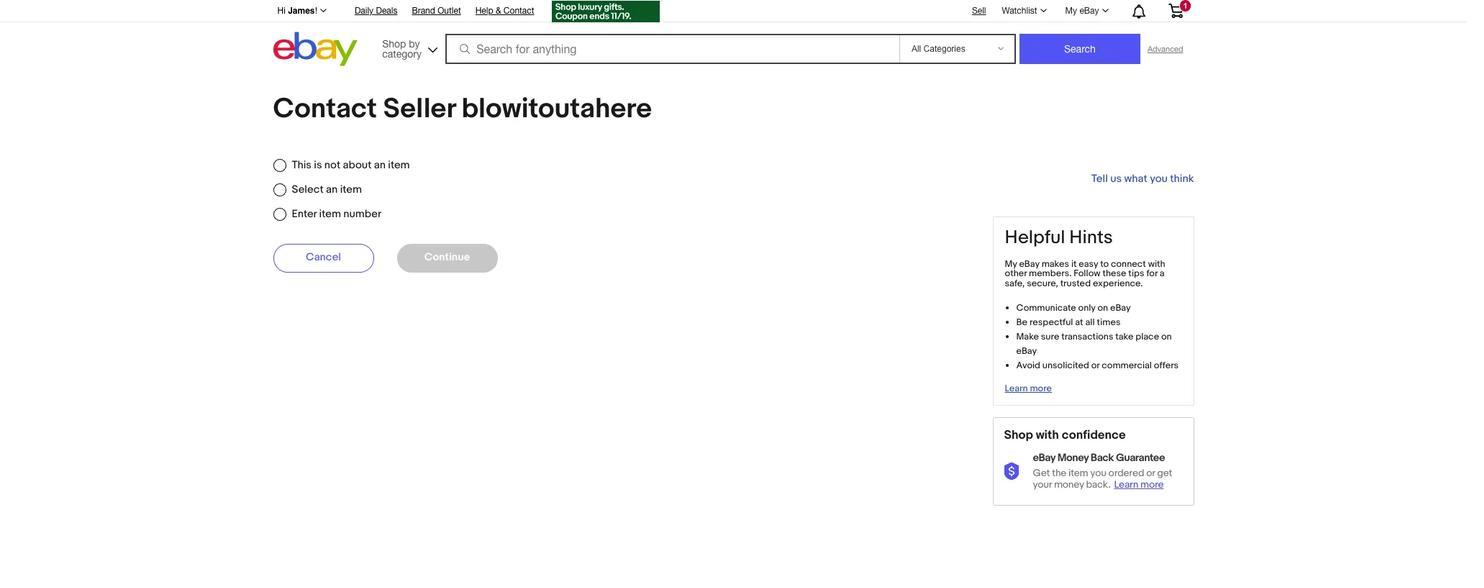 Task type: vqa. For each thing, say whether or not it's contained in the screenshot.
AS to the left
no



Task type: describe. For each thing, give the bounding box(es) containing it.
my ebay
[[1065, 6, 1099, 16]]

shop by category
[[382, 38, 422, 59]]

seller
[[383, 92, 456, 126]]

shop by category banner
[[269, 0, 1194, 70]]

transactions
[[1062, 331, 1113, 343]]

brand outlet link
[[412, 4, 461, 19]]

not
[[324, 158, 341, 172]]

ebay up times
[[1110, 302, 1131, 314]]

times
[[1097, 317, 1121, 328]]

select an item
[[292, 183, 362, 196]]

1 horizontal spatial learn
[[1114, 479, 1139, 491]]

shop for shop with confidence
[[1004, 428, 1033, 442]]

watchlist link
[[994, 2, 1053, 19]]

about
[[343, 158, 372, 172]]

enter item number
[[292, 207, 381, 221]]

daily deals link
[[355, 4, 398, 19]]

watchlist
[[1002, 6, 1037, 16]]

my ebay link
[[1057, 2, 1115, 19]]

item down the 'select an item'
[[319, 207, 341, 221]]

these
[[1103, 268, 1126, 279]]

continue link
[[397, 244, 498, 273]]

helpful hints
[[1005, 227, 1113, 249]]

shop for shop by category
[[382, 38, 406, 49]]

helpful
[[1005, 227, 1065, 249]]

item down this is not about an item
[[340, 183, 362, 196]]

with details__icon image
[[1004, 462, 1021, 480]]

ordered
[[1109, 467, 1144, 479]]

tell us what you think
[[1091, 172, 1194, 186]]

make
[[1016, 331, 1039, 343]]

you for ordered
[[1090, 467, 1106, 479]]

experience.
[[1093, 278, 1143, 289]]

advanced link
[[1140, 35, 1191, 63]]

confidence
[[1062, 428, 1126, 442]]

0 vertical spatial learn more link
[[1005, 383, 1052, 394]]

contact seller blowitoutahere
[[273, 92, 652, 126]]

money
[[1058, 451, 1089, 465]]

!
[[315, 6, 317, 16]]

help
[[475, 6, 493, 16]]

none submit inside shop by category banner
[[1020, 34, 1140, 64]]

what
[[1124, 172, 1148, 186]]

a
[[1160, 268, 1165, 279]]

avoid
[[1016, 360, 1040, 371]]

0 horizontal spatial on
[[1098, 302, 1108, 314]]

learn more for bottommost learn more link
[[1114, 479, 1164, 491]]

1
[[1183, 1, 1188, 10]]

unsolicited
[[1043, 360, 1089, 371]]

ebay inside "my ebay" link
[[1080, 6, 1099, 16]]

at
[[1075, 317, 1083, 328]]

sure
[[1041, 331, 1059, 343]]

shop by category button
[[376, 32, 441, 63]]

this
[[292, 158, 312, 172]]

it
[[1071, 258, 1077, 270]]

by
[[409, 38, 420, 49]]

us
[[1110, 172, 1122, 186]]

be
[[1016, 317, 1028, 328]]

item right about
[[388, 158, 410, 172]]

secure,
[[1027, 278, 1058, 289]]

only
[[1078, 302, 1096, 314]]

take
[[1116, 331, 1134, 343]]

ebay inside my ebay makes it easy to connect with other members. follow these tips for a safe, secure, trusted experience.
[[1019, 258, 1040, 270]]

for
[[1147, 268, 1158, 279]]

blowitoutahere
[[462, 92, 652, 126]]

ebay up get
[[1033, 451, 1056, 465]]

ebay money back guarantee
[[1033, 451, 1165, 465]]

my for my ebay
[[1065, 6, 1077, 16]]

learn more for topmost learn more link
[[1005, 383, 1052, 394]]

1 vertical spatial learn more link
[[1114, 479, 1167, 491]]

advanced
[[1148, 45, 1183, 53]]

tips
[[1129, 268, 1144, 279]]

money
[[1054, 479, 1084, 491]]

connect
[[1111, 258, 1146, 270]]

Search for anything text field
[[448, 35, 897, 63]]

daily
[[355, 6, 374, 16]]

offers
[[1154, 360, 1179, 371]]

continue
[[424, 250, 470, 264]]

to
[[1100, 258, 1109, 270]]

with inside my ebay makes it easy to connect with other members. follow these tips for a safe, secure, trusted experience.
[[1148, 258, 1165, 270]]

easy
[[1079, 258, 1098, 270]]

sell
[[972, 5, 986, 16]]

brand outlet
[[412, 6, 461, 16]]

back
[[1091, 451, 1114, 465]]



Task type: locate. For each thing, give the bounding box(es) containing it.
enter
[[292, 207, 317, 221]]

my right watchlist link
[[1065, 6, 1077, 16]]

members.
[[1029, 268, 1072, 279]]

1 vertical spatial an
[[326, 183, 338, 196]]

ebay right watchlist link
[[1080, 6, 1099, 16]]

your
[[1033, 479, 1052, 491]]

0 horizontal spatial my
[[1005, 258, 1017, 270]]

is
[[314, 158, 322, 172]]

learn
[[1005, 383, 1028, 394], [1114, 479, 1139, 491]]

tell
[[1091, 172, 1108, 186]]

contact right &
[[504, 6, 534, 16]]

1 horizontal spatial my
[[1065, 6, 1077, 16]]

0 vertical spatial contact
[[504, 6, 534, 16]]

1 link
[[1160, 0, 1192, 21]]

contact
[[504, 6, 534, 16], [273, 92, 377, 126]]

sell link
[[966, 5, 993, 16]]

hints
[[1069, 227, 1113, 249]]

0 vertical spatial with
[[1148, 258, 1165, 270]]

learn more down avoid
[[1005, 383, 1052, 394]]

0 horizontal spatial more
[[1030, 383, 1052, 394]]

on right place
[[1161, 331, 1172, 343]]

0 horizontal spatial you
[[1090, 467, 1106, 479]]

follow
[[1074, 268, 1101, 279]]

ebay
[[1080, 6, 1099, 16], [1019, 258, 1040, 270], [1110, 302, 1131, 314], [1016, 345, 1037, 357], [1033, 451, 1056, 465]]

communicate
[[1016, 302, 1076, 314]]

you inside get the item you ordered or get your money back.
[[1090, 467, 1106, 479]]

None submit
[[1020, 34, 1140, 64]]

commercial
[[1102, 360, 1152, 371]]

tell us what you think link
[[1091, 172, 1194, 186]]

0 vertical spatial or
[[1091, 360, 1100, 371]]

or left get
[[1146, 467, 1155, 479]]

0 horizontal spatial learn more
[[1005, 383, 1052, 394]]

0 vertical spatial an
[[374, 158, 386, 172]]

think
[[1170, 172, 1194, 186]]

0 vertical spatial you
[[1150, 172, 1168, 186]]

1 horizontal spatial contact
[[504, 6, 534, 16]]

or right unsolicited
[[1091, 360, 1100, 371]]

number
[[343, 207, 381, 221]]

an right select
[[326, 183, 338, 196]]

other
[[1005, 268, 1027, 279]]

shop left by
[[382, 38, 406, 49]]

1 horizontal spatial you
[[1150, 172, 1168, 186]]

1 vertical spatial you
[[1090, 467, 1106, 479]]

guarantee
[[1116, 451, 1165, 465]]

deals
[[376, 6, 398, 16]]

account navigation
[[269, 0, 1194, 24]]

the
[[1052, 467, 1067, 479]]

shop inside shop by category
[[382, 38, 406, 49]]

my inside "my ebay" link
[[1065, 6, 1077, 16]]

shop with confidence
[[1004, 428, 1126, 442]]

shop up with details__icon
[[1004, 428, 1033, 442]]

outlet
[[438, 6, 461, 16]]

0 horizontal spatial or
[[1091, 360, 1100, 371]]

or inside get the item you ordered or get your money back.
[[1146, 467, 1155, 479]]

1 vertical spatial shop
[[1004, 428, 1033, 442]]

1 horizontal spatial an
[[374, 158, 386, 172]]

1 horizontal spatial on
[[1161, 331, 1172, 343]]

0 horizontal spatial with
[[1036, 428, 1059, 442]]

you right what
[[1150, 172, 1168, 186]]

on
[[1098, 302, 1108, 314], [1161, 331, 1172, 343]]

get
[[1033, 467, 1050, 479]]

cancel link
[[273, 244, 374, 273]]

hi
[[277, 6, 286, 16]]

0 horizontal spatial an
[[326, 183, 338, 196]]

contact inside the account navigation
[[504, 6, 534, 16]]

1 vertical spatial on
[[1161, 331, 1172, 343]]

cancel
[[306, 250, 341, 264]]

respectful
[[1030, 317, 1073, 328]]

1 vertical spatial with
[[1036, 428, 1059, 442]]

my inside my ebay makes it easy to connect with other members. follow these tips for a safe, secure, trusted experience.
[[1005, 258, 1017, 270]]

1 horizontal spatial learn more
[[1114, 479, 1164, 491]]

or
[[1091, 360, 1100, 371], [1146, 467, 1155, 479]]

help & contact
[[475, 6, 534, 16]]

1 vertical spatial learn
[[1114, 479, 1139, 491]]

you for think
[[1150, 172, 1168, 186]]

1 vertical spatial or
[[1146, 467, 1155, 479]]

james
[[288, 6, 315, 16]]

with up money
[[1036, 428, 1059, 442]]

contact up "is"
[[273, 92, 377, 126]]

my for my ebay makes it easy to connect with other members. follow these tips for a safe, secure, trusted experience.
[[1005, 258, 1017, 270]]

0 horizontal spatial learn more link
[[1005, 383, 1052, 394]]

help & contact link
[[475, 4, 534, 19]]

communicate only on ebay be respectful at all times make sure transactions take place on ebay avoid unsolicited or commercial offers
[[1016, 302, 1179, 371]]

with right tips at the right
[[1148, 258, 1165, 270]]

an right about
[[374, 158, 386, 172]]

1 horizontal spatial with
[[1148, 258, 1165, 270]]

1 vertical spatial more
[[1141, 479, 1164, 491]]

&
[[496, 6, 501, 16]]

my up safe,
[[1005, 258, 1017, 270]]

get the coupon image
[[552, 1, 659, 22]]

hi james !
[[277, 6, 317, 16]]

learn more link down avoid
[[1005, 383, 1052, 394]]

all
[[1085, 317, 1095, 328]]

get the item you ordered or get your money back.
[[1033, 467, 1172, 491]]

learn right back.
[[1114, 479, 1139, 491]]

this is not about an item
[[292, 158, 410, 172]]

you down ebay money back guarantee
[[1090, 467, 1106, 479]]

learn more link down guarantee
[[1114, 479, 1167, 491]]

learn more
[[1005, 383, 1052, 394], [1114, 479, 1164, 491]]

brand
[[412, 6, 435, 16]]

item inside get the item you ordered or get your money back.
[[1069, 467, 1088, 479]]

0 vertical spatial learn
[[1005, 383, 1028, 394]]

learn down avoid
[[1005, 383, 1028, 394]]

0 horizontal spatial learn
[[1005, 383, 1028, 394]]

ebay up secure,
[[1019, 258, 1040, 270]]

with
[[1148, 258, 1165, 270], [1036, 428, 1059, 442]]

1 vertical spatial learn more
[[1114, 479, 1164, 491]]

trusted
[[1060, 278, 1091, 289]]

more down avoid
[[1030, 383, 1052, 394]]

select
[[292, 183, 324, 196]]

more down guarantee
[[1141, 479, 1164, 491]]

0 vertical spatial my
[[1065, 6, 1077, 16]]

1 horizontal spatial more
[[1141, 479, 1164, 491]]

on up times
[[1098, 302, 1108, 314]]

makes
[[1042, 258, 1069, 270]]

1 horizontal spatial shop
[[1004, 428, 1033, 442]]

0 vertical spatial learn more
[[1005, 383, 1052, 394]]

place
[[1136, 331, 1159, 343]]

get
[[1157, 467, 1172, 479]]

item down money
[[1069, 467, 1088, 479]]

0 vertical spatial on
[[1098, 302, 1108, 314]]

category
[[382, 48, 422, 59]]

back.
[[1086, 479, 1111, 491]]

0 vertical spatial shop
[[382, 38, 406, 49]]

more
[[1030, 383, 1052, 394], [1141, 479, 1164, 491]]

1 vertical spatial contact
[[273, 92, 377, 126]]

ebay down make
[[1016, 345, 1037, 357]]

1 vertical spatial my
[[1005, 258, 1017, 270]]

safe,
[[1005, 278, 1025, 289]]

learn more down guarantee
[[1114, 479, 1164, 491]]

an
[[374, 158, 386, 172], [326, 183, 338, 196]]

or inside communicate only on ebay be respectful at all times make sure transactions take place on ebay avoid unsolicited or commercial offers
[[1091, 360, 1100, 371]]

my ebay makes it easy to connect with other members. follow these tips for a safe, secure, trusted experience.
[[1005, 258, 1165, 289]]

1 horizontal spatial learn more link
[[1114, 479, 1167, 491]]

1 horizontal spatial or
[[1146, 467, 1155, 479]]

my
[[1065, 6, 1077, 16], [1005, 258, 1017, 270]]

0 horizontal spatial shop
[[382, 38, 406, 49]]

0 vertical spatial more
[[1030, 383, 1052, 394]]

0 horizontal spatial contact
[[273, 92, 377, 126]]



